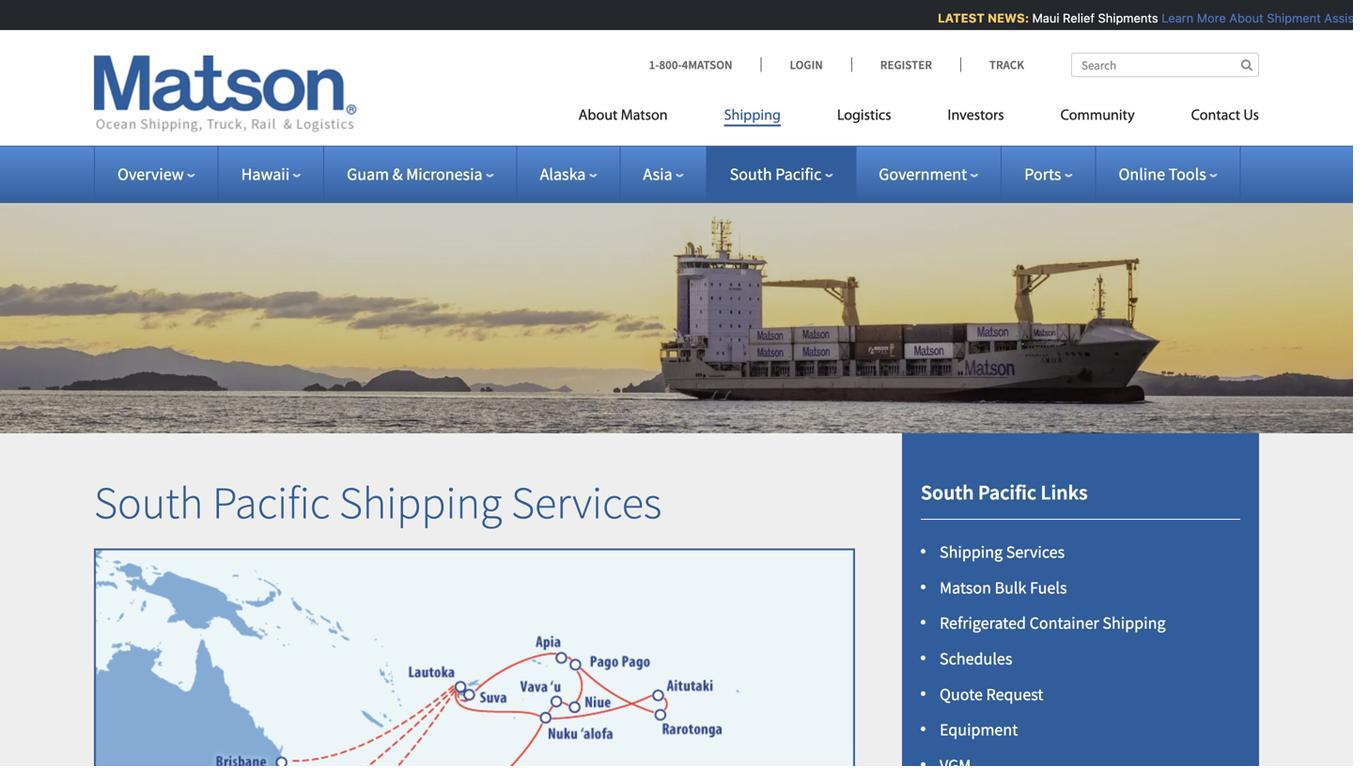 Task type: vqa. For each thing, say whether or not it's contained in the screenshot.
Bulk
yes



Task type: locate. For each thing, give the bounding box(es) containing it.
sf image
[[94, 548, 855, 766]]

alaska
[[540, 164, 586, 185]]

Search search field
[[1072, 53, 1260, 77]]

2 horizontal spatial pacific
[[978, 479, 1037, 505]]

shipping
[[724, 109, 781, 124], [339, 474, 502, 530], [940, 542, 1003, 563], [1103, 613, 1166, 634]]

about matson
[[579, 109, 668, 124]]

learn
[[1157, 11, 1189, 25]]

blue matson logo with ocean, shipping, truck, rail and logistics written beneath it. image
[[94, 55, 357, 133]]

2 horizontal spatial south
[[921, 479, 974, 505]]

relief
[[1058, 11, 1090, 25]]

banner image
[[0, 173, 1354, 433]]

south for south pacific shipping services
[[94, 474, 203, 530]]

0 vertical spatial matson
[[621, 109, 668, 124]]

south pacific image
[[551, 652, 762, 766], [568, 658, 779, 766], [450, 679, 662, 766], [651, 687, 862, 766], [464, 689, 676, 766], [549, 694, 761, 766], [569, 702, 780, 766], [654, 708, 866, 766], [541, 711, 752, 766], [273, 753, 485, 766]]

register
[[881, 57, 932, 72]]

contact us
[[1192, 109, 1260, 124]]

guam
[[347, 164, 389, 185]]

links
[[1041, 479, 1088, 505]]

about
[[1225, 11, 1259, 25], [579, 109, 618, 124]]

refrigerated container shipping
[[940, 613, 1166, 634]]

guam & micronesia
[[347, 164, 483, 185]]

services inside south pacific links section
[[1007, 542, 1065, 563]]

schedules
[[940, 648, 1013, 669]]

alaska link
[[540, 164, 597, 185]]

pacific inside section
[[978, 479, 1037, 505]]

None search field
[[1072, 53, 1260, 77]]

matson up refrigerated
[[940, 577, 992, 598]]

1 horizontal spatial south
[[730, 164, 772, 185]]

ports link
[[1025, 164, 1073, 185]]

about up alaska link
[[579, 109, 618, 124]]

0 horizontal spatial services
[[511, 474, 662, 530]]

about right more
[[1225, 11, 1259, 25]]

investors link
[[920, 99, 1033, 138]]

1 horizontal spatial services
[[1007, 542, 1065, 563]]

contact us link
[[1163, 99, 1260, 138]]

hawaii
[[241, 164, 290, 185]]

1 horizontal spatial pacific
[[776, 164, 822, 185]]

1 horizontal spatial about
[[1225, 11, 1259, 25]]

0 horizontal spatial south
[[94, 474, 203, 530]]

container
[[1030, 613, 1100, 634]]

quote request
[[940, 684, 1044, 705]]

matson
[[621, 109, 668, 124], [940, 577, 992, 598]]

shipment
[[1262, 11, 1316, 25]]

0 horizontal spatial matson
[[621, 109, 668, 124]]

1 vertical spatial about
[[579, 109, 618, 124]]

1 vertical spatial matson
[[940, 577, 992, 598]]

shipments
[[1093, 11, 1154, 25]]

tools
[[1169, 164, 1207, 185]]

online tools
[[1119, 164, 1207, 185]]

government link
[[879, 164, 979, 185]]

800-
[[659, 57, 682, 72]]

matson inside south pacific links section
[[940, 577, 992, 598]]

guam & micronesia link
[[347, 164, 494, 185]]

login link
[[761, 57, 851, 72]]

0 vertical spatial services
[[511, 474, 662, 530]]

fuels
[[1030, 577, 1067, 598]]

south inside south pacific links section
[[921, 479, 974, 505]]

overview
[[118, 164, 184, 185]]

equipment
[[940, 719, 1018, 740]]

overview link
[[118, 164, 195, 185]]

1 vertical spatial services
[[1007, 542, 1065, 563]]

more
[[1192, 11, 1221, 25]]

0 horizontal spatial pacific
[[212, 474, 330, 530]]

1-800-4matson
[[649, 57, 733, 72]]

top menu navigation
[[579, 99, 1260, 138]]

south
[[730, 164, 772, 185], [94, 474, 203, 530], [921, 479, 974, 505]]

logistics
[[837, 109, 892, 124]]

south pacific
[[730, 164, 822, 185]]

pacific
[[776, 164, 822, 185], [212, 474, 330, 530], [978, 479, 1037, 505]]

matson down 1-
[[621, 109, 668, 124]]

us
[[1244, 109, 1260, 124]]

news:
[[983, 11, 1024, 25]]

hawaii link
[[241, 164, 301, 185]]

online tools link
[[1119, 164, 1218, 185]]

1 horizontal spatial matson
[[940, 577, 992, 598]]

0 horizontal spatial about
[[579, 109, 618, 124]]

latest news: maui relief shipments learn more about shipment assist
[[933, 11, 1354, 25]]

services
[[511, 474, 662, 530], [1007, 542, 1065, 563]]



Task type: describe. For each thing, give the bounding box(es) containing it.
refrigerated container shipping link
[[940, 613, 1166, 634]]

matson bulk fuels
[[940, 577, 1067, 598]]

shipping services
[[940, 542, 1065, 563]]

online
[[1119, 164, 1166, 185]]

asia link
[[643, 164, 684, 185]]

shipping inside top menu navigation
[[724, 109, 781, 124]]

maui
[[1028, 11, 1055, 25]]

search image
[[1242, 59, 1253, 71]]

about matson link
[[579, 99, 696, 138]]

pacific for south pacific links
[[978, 479, 1037, 505]]

pacific for south pacific shipping services
[[212, 474, 330, 530]]

request
[[987, 684, 1044, 705]]

refrigerated
[[940, 613, 1027, 634]]

pacific for south pacific
[[776, 164, 822, 185]]

4matson
[[682, 57, 733, 72]]

about inside top menu navigation
[[579, 109, 618, 124]]

0 vertical spatial about
[[1225, 11, 1259, 25]]

register link
[[851, 57, 961, 72]]

track
[[990, 57, 1025, 72]]

learn more about shipment assist link
[[1157, 11, 1354, 25]]

matson inside top menu navigation
[[621, 109, 668, 124]]

government
[[879, 164, 967, 185]]

south pacific link
[[730, 164, 833, 185]]

matson bulk fuels link
[[940, 577, 1067, 598]]

micronesia
[[406, 164, 483, 185]]

community
[[1061, 109, 1135, 124]]

investors
[[948, 109, 1005, 124]]

assist
[[1320, 11, 1354, 25]]

south for south pacific links
[[921, 479, 974, 505]]

login
[[790, 57, 823, 72]]

quote
[[940, 684, 983, 705]]

asia
[[643, 164, 673, 185]]

&
[[393, 164, 403, 185]]

1-800-4matson link
[[649, 57, 761, 72]]

south for south pacific
[[730, 164, 772, 185]]

shipping link
[[696, 99, 809, 138]]

contact
[[1192, 109, 1241, 124]]

bulk
[[995, 577, 1027, 598]]

shipping services link
[[940, 542, 1065, 563]]

latest
[[933, 11, 980, 25]]

ports
[[1025, 164, 1062, 185]]

1-
[[649, 57, 659, 72]]

community link
[[1033, 99, 1163, 138]]

track link
[[961, 57, 1025, 72]]

logistics link
[[809, 99, 920, 138]]

equipment link
[[940, 719, 1018, 740]]

south pacific links
[[921, 479, 1088, 505]]

quote request link
[[940, 684, 1044, 705]]

schedules link
[[940, 648, 1013, 669]]

south pacific links section
[[879, 433, 1283, 766]]

south pacific shipping services
[[94, 474, 662, 530]]



